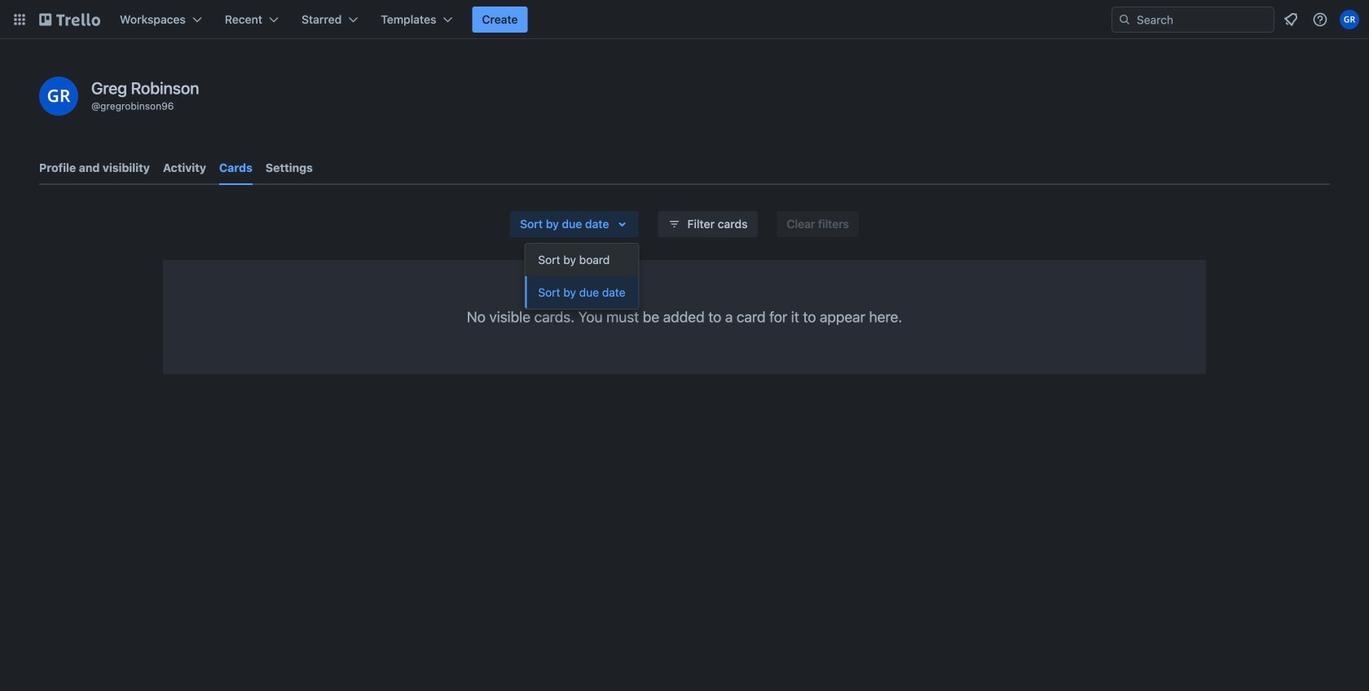 Task type: locate. For each thing, give the bounding box(es) containing it.
0 vertical spatial greg robinson (gregrobinson96) image
[[1340, 10, 1359, 29]]

0 notifications image
[[1281, 10, 1301, 29]]

0 horizontal spatial greg robinson (gregrobinson96) image
[[39, 77, 78, 116]]

primary element
[[0, 0, 1369, 39]]

menu
[[525, 244, 639, 309]]

greg robinson (gregrobinson96) image down back to home image
[[39, 77, 78, 116]]

1 vertical spatial greg robinson (gregrobinson96) image
[[39, 77, 78, 116]]

greg robinson (gregrobinson96) image
[[1340, 10, 1359, 29], [39, 77, 78, 116]]

greg robinson (gregrobinson96) image right open information menu image
[[1340, 10, 1359, 29]]

open information menu image
[[1312, 11, 1328, 28]]



Task type: describe. For each thing, give the bounding box(es) containing it.
1 horizontal spatial greg robinson (gregrobinson96) image
[[1340, 10, 1359, 29]]

search image
[[1118, 13, 1131, 26]]

back to home image
[[39, 7, 100, 33]]

Search field
[[1131, 8, 1274, 31]]



Task type: vqa. For each thing, say whether or not it's contained in the screenshot.
the bottom COLOR: GREEN, TITLE: "ACHIEVED!" element
no



